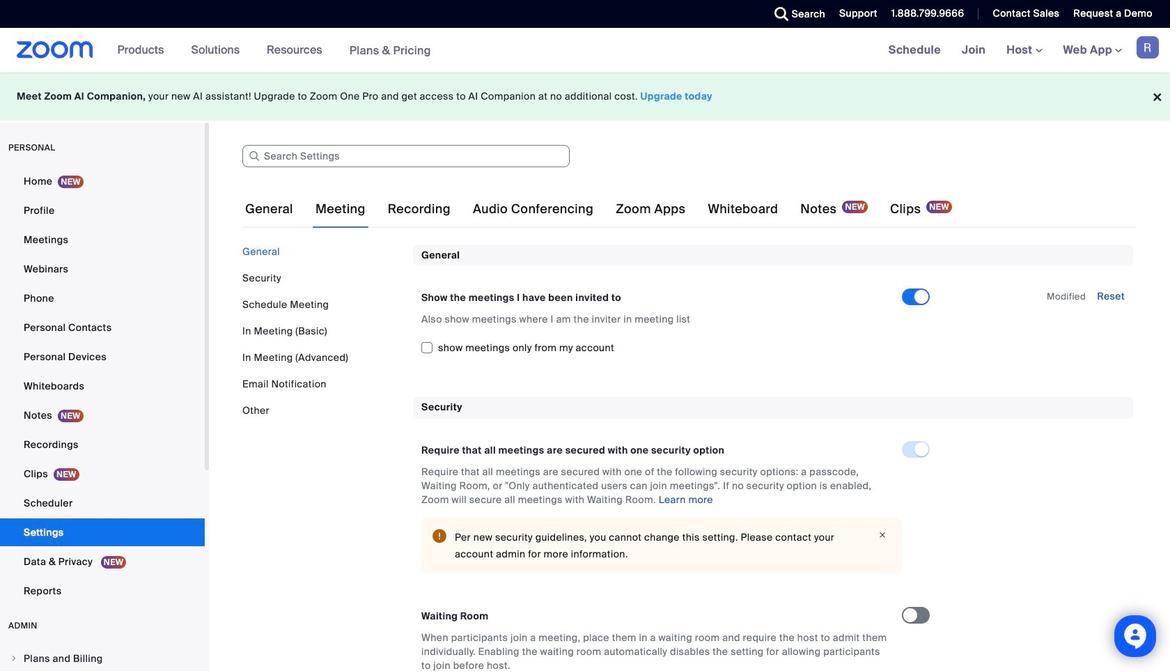 Task type: describe. For each thing, give the bounding box(es) containing it.
personal menu menu
[[0, 167, 205, 606]]

alert inside security "element"
[[422, 518, 902, 573]]

close image
[[875, 529, 891, 541]]

profile picture image
[[1137, 36, 1160, 59]]

general element
[[413, 245, 1134, 374]]

security element
[[413, 397, 1134, 671]]

warning image
[[433, 529, 447, 543]]

right image
[[10, 654, 18, 663]]



Task type: vqa. For each thing, say whether or not it's contained in the screenshot.
tabs of my account settings page TAB LIST
yes



Task type: locate. For each thing, give the bounding box(es) containing it.
menu bar
[[243, 245, 403, 417]]

banner
[[0, 28, 1171, 73]]

alert
[[422, 518, 902, 573]]

tabs of my account settings page tab list
[[243, 190, 955, 229]]

zoom logo image
[[17, 41, 93, 59]]

Search Settings text field
[[243, 145, 570, 167]]

footer
[[0, 72, 1171, 121]]

menu item
[[0, 645, 205, 671]]

meetings navigation
[[878, 28, 1171, 73]]

product information navigation
[[107, 28, 442, 73]]



